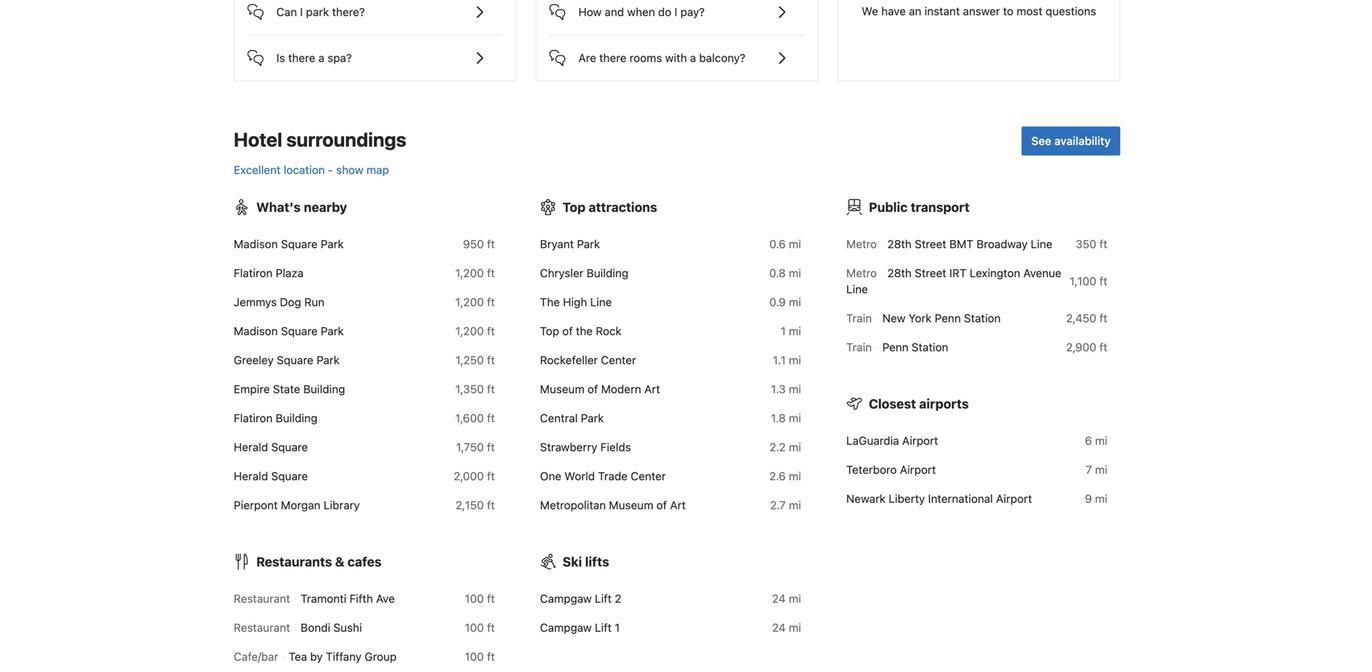 Task type: describe. For each thing, give the bounding box(es) containing it.
tea
[[289, 650, 307, 663]]

tramonti
[[301, 592, 346, 605]]

2 i from the left
[[675, 5, 677, 18]]

2 vertical spatial of
[[656, 498, 667, 512]]

ski
[[563, 554, 582, 569]]

international
[[928, 492, 993, 505]]

tramonti fifth ave
[[301, 592, 395, 605]]

museum of modern art
[[540, 382, 660, 396]]

lifts
[[585, 554, 609, 569]]

pierpont
[[234, 498, 278, 512]]

0.8
[[769, 266, 786, 280]]

1.1
[[773, 353, 786, 367]]

are there rooms with a balcony?
[[578, 51, 745, 64]]

teterboro
[[846, 463, 897, 476]]

teterboro airport
[[846, 463, 936, 476]]

bondi sushi
[[301, 621, 362, 634]]

1 vertical spatial penn
[[882, 340, 909, 354]]

park for 950 ft
[[321, 237, 344, 251]]

1,600
[[455, 411, 484, 425]]

herald square for 1,750 ft
[[234, 440, 308, 454]]

mi for laguardia airport
[[1095, 434, 1107, 447]]

7 mi
[[1086, 463, 1107, 476]]

1,250 ft
[[456, 353, 495, 367]]

square for 1,250 ft
[[277, 353, 313, 367]]

flatiron plaza
[[234, 266, 304, 280]]

2 a from the left
[[690, 51, 696, 64]]

penn station
[[882, 340, 948, 354]]

campgaw lift 1
[[540, 621, 620, 634]]

cafe/bar
[[234, 650, 278, 663]]

high
[[563, 295, 587, 309]]

train for new york penn station
[[846, 311, 872, 325]]

street for irt
[[915, 266, 946, 280]]

strawberry fields
[[540, 440, 631, 454]]

metro for 28th street bmt broadway line
[[846, 237, 877, 251]]

central
[[540, 411, 578, 425]]

2.6 mi
[[769, 469, 801, 483]]

350 ft
[[1076, 237, 1107, 251]]

one
[[540, 469, 561, 483]]

map
[[367, 163, 389, 176]]

1.1 mi
[[773, 353, 801, 367]]

2
[[615, 592, 621, 605]]

restaurant for tramonti fifth ave
[[234, 592, 290, 605]]

bryant park
[[540, 237, 600, 251]]

what's nearby
[[256, 199, 347, 215]]

spa?
[[328, 51, 352, 64]]

to
[[1003, 4, 1014, 18]]

950
[[463, 237, 484, 251]]

2.7
[[770, 498, 786, 512]]

28th street bmt broadway line
[[887, 237, 1053, 251]]

mi for metropolitan museum of art
[[789, 498, 801, 512]]

1,350
[[455, 382, 484, 396]]

new
[[882, 311, 906, 325]]

0 vertical spatial center
[[601, 353, 636, 367]]

restaurants & cafes
[[256, 554, 382, 569]]

we
[[862, 4, 878, 18]]

public
[[869, 199, 908, 215]]

mi for one world trade center
[[789, 469, 801, 483]]

excellent
[[234, 163, 281, 176]]

24 for campgaw lift 2
[[772, 592, 786, 605]]

mi for newark liberty international airport
[[1095, 492, 1107, 505]]

empire state building
[[234, 382, 345, 396]]

new york penn station
[[882, 311, 1001, 325]]

top for top of the rock
[[540, 324, 559, 338]]

mi for top of the rock
[[789, 324, 801, 338]]

have
[[881, 4, 906, 18]]

1 1,200 from the top
[[455, 266, 484, 280]]

flatiron for flatiron building
[[234, 411, 273, 425]]

1 horizontal spatial 1
[[781, 324, 786, 338]]

1,200 for park
[[455, 324, 484, 338]]

the high line
[[540, 295, 612, 309]]

greeley
[[234, 353, 274, 367]]

park for 1,250 ft
[[317, 353, 340, 367]]

mi for central park
[[789, 411, 801, 425]]

excellent location - show map link
[[234, 163, 389, 176]]

when
[[627, 5, 655, 18]]

there?
[[332, 5, 365, 18]]

airport for laguardia airport
[[902, 434, 938, 447]]

1 mi
[[781, 324, 801, 338]]

airport for teterboro airport
[[900, 463, 936, 476]]

street for bmt
[[915, 237, 946, 251]]

1 vertical spatial center
[[631, 469, 666, 483]]

1,200 ft for park
[[455, 324, 495, 338]]

do
[[658, 5, 671, 18]]

how
[[578, 5, 602, 18]]

rock
[[596, 324, 622, 338]]

train for penn station
[[846, 340, 872, 354]]

rockefeller
[[540, 353, 598, 367]]

28th street irt lexington avenue line
[[846, 266, 1062, 296]]

28th for 28th street bmt broadway line
[[887, 237, 912, 251]]

1,100 ft
[[1070, 274, 1107, 288]]

lift for 1
[[595, 621, 612, 634]]

&
[[335, 554, 344, 569]]

1,200 ft for run
[[455, 295, 495, 309]]

fifth
[[350, 592, 373, 605]]

park up chrysler building
[[577, 237, 600, 251]]

1,750
[[456, 440, 484, 454]]

answer
[[963, 4, 1000, 18]]

1 a from the left
[[318, 51, 325, 64]]

6
[[1085, 434, 1092, 447]]

rooms
[[630, 51, 662, 64]]

laguardia
[[846, 434, 899, 447]]

metropolitan
[[540, 498, 606, 512]]

1,750 ft
[[456, 440, 495, 454]]

building for chrysler building
[[587, 266, 629, 280]]

attractions
[[589, 199, 657, 215]]

how and when do i pay?
[[578, 5, 705, 18]]

the
[[576, 324, 593, 338]]

plaza
[[276, 266, 304, 280]]

modern
[[601, 382, 641, 396]]

1 i from the left
[[300, 5, 303, 18]]

0 vertical spatial station
[[964, 311, 1001, 325]]

jemmys
[[234, 295, 277, 309]]

central park
[[540, 411, 604, 425]]

mi for rockefeller center
[[789, 353, 801, 367]]

closest airports
[[869, 396, 969, 411]]



Task type: vqa. For each thing, say whether or not it's contained in the screenshot.


Task type: locate. For each thing, give the bounding box(es) containing it.
an
[[909, 4, 922, 18]]

airports
[[919, 396, 969, 411]]

100 ft
[[465, 592, 495, 605], [465, 621, 495, 634], [465, 650, 495, 663]]

1 vertical spatial of
[[588, 382, 598, 396]]

2 flatiron from the top
[[234, 411, 273, 425]]

1 metro from the top
[[846, 237, 877, 251]]

there inside is there a spa? button
[[288, 51, 315, 64]]

closest
[[869, 396, 916, 411]]

street left bmt
[[915, 237, 946, 251]]

1 vertical spatial 28th
[[887, 266, 912, 280]]

1 horizontal spatial art
[[670, 498, 686, 512]]

2 there from the left
[[599, 51, 626, 64]]

flatiron
[[234, 266, 273, 280], [234, 411, 273, 425]]

28th for 28th street irt lexington avenue line
[[887, 266, 912, 280]]

availability
[[1054, 134, 1111, 147]]

350
[[1076, 237, 1097, 251]]

see
[[1031, 134, 1052, 147]]

line right 0.9 mi
[[846, 282, 868, 296]]

york
[[909, 311, 932, 325]]

2 campgaw from the top
[[540, 621, 592, 634]]

28th down public
[[887, 237, 912, 251]]

bryant
[[540, 237, 574, 251]]

mi for bryant park
[[789, 237, 801, 251]]

how and when do i pay? button
[[549, 0, 805, 22]]

penn right the york
[[935, 311, 961, 325]]

square for 1,750 ft
[[271, 440, 308, 454]]

with
[[665, 51, 687, 64]]

1 vertical spatial lift
[[595, 621, 612, 634]]

mi for strawberry fields
[[789, 440, 801, 454]]

2.2 mi
[[770, 440, 801, 454]]

1 vertical spatial flatiron
[[234, 411, 273, 425]]

metro for 28th street irt lexington avenue line
[[846, 266, 877, 280]]

madison down the "jemmys"
[[234, 324, 278, 338]]

28th inside "28th street irt lexington avenue line"
[[887, 266, 912, 280]]

0 vertical spatial flatiron
[[234, 266, 273, 280]]

square down 'flatiron building'
[[271, 440, 308, 454]]

top down "the"
[[540, 324, 559, 338]]

950 ft
[[463, 237, 495, 251]]

madison up flatiron plaza
[[234, 237, 278, 251]]

0 vertical spatial restaurant
[[234, 592, 290, 605]]

penn
[[935, 311, 961, 325], [882, 340, 909, 354]]

9 mi
[[1085, 492, 1107, 505]]

i right the do
[[675, 5, 677, 18]]

park up empire state building
[[317, 353, 340, 367]]

metro
[[846, 237, 877, 251], [846, 266, 877, 280]]

top up bryant park
[[563, 199, 586, 215]]

transport
[[911, 199, 970, 215]]

1 horizontal spatial museum
[[609, 498, 653, 512]]

100 for tiffany
[[465, 650, 484, 663]]

of for top
[[562, 324, 573, 338]]

0 vertical spatial 24 mi
[[772, 592, 801, 605]]

lift left 2
[[595, 592, 612, 605]]

0 vertical spatial madison square park
[[234, 237, 344, 251]]

2 1,200 from the top
[[455, 295, 484, 309]]

1
[[781, 324, 786, 338], [615, 621, 620, 634]]

park
[[306, 5, 329, 18]]

lift down campgaw lift 2
[[595, 621, 612, 634]]

art for metropolitan museum of art
[[670, 498, 686, 512]]

2 vertical spatial 1,200
[[455, 324, 484, 338]]

of down the one world trade center
[[656, 498, 667, 512]]

park for 1,200 ft
[[321, 324, 344, 338]]

2 100 from the top
[[465, 621, 484, 634]]

herald up pierpont
[[234, 469, 268, 483]]

herald down 'flatiron building'
[[234, 440, 268, 454]]

jemmys dog run
[[234, 295, 324, 309]]

line up the 'avenue'
[[1031, 237, 1053, 251]]

restaurant for bondi sushi
[[234, 621, 290, 634]]

0 horizontal spatial station
[[912, 340, 948, 354]]

i
[[300, 5, 303, 18], [675, 5, 677, 18]]

0 vertical spatial 100
[[465, 592, 484, 605]]

1 vertical spatial 24 mi
[[772, 621, 801, 634]]

3 100 ft from the top
[[465, 650, 495, 663]]

madison for 1,200 ft
[[234, 324, 278, 338]]

park up the strawberry fields
[[581, 411, 604, 425]]

of left the
[[562, 324, 573, 338]]

1 vertical spatial 1
[[615, 621, 620, 634]]

campgaw for campgaw lift 1
[[540, 621, 592, 634]]

1 vertical spatial top
[[540, 324, 559, 338]]

24 mi for 1
[[772, 621, 801, 634]]

metropolitan museum of art
[[540, 498, 686, 512]]

0 vertical spatial metro
[[846, 237, 877, 251]]

show
[[336, 163, 363, 176]]

pay?
[[680, 5, 705, 18]]

ave
[[376, 592, 395, 605]]

1 horizontal spatial of
[[588, 382, 598, 396]]

2,450 ft
[[1066, 311, 1107, 325]]

airport down closest airports
[[902, 434, 938, 447]]

1 vertical spatial station
[[912, 340, 948, 354]]

train left penn station
[[846, 340, 872, 354]]

by
[[310, 650, 323, 663]]

2 vertical spatial 100
[[465, 650, 484, 663]]

2 train from the top
[[846, 340, 872, 354]]

1 horizontal spatial penn
[[935, 311, 961, 325]]

2 madison from the top
[[234, 324, 278, 338]]

museum down trade
[[609, 498, 653, 512]]

1 vertical spatial train
[[846, 340, 872, 354]]

station
[[964, 311, 1001, 325], [912, 340, 948, 354]]

1,100
[[1070, 274, 1096, 288]]

100 ft for ave
[[465, 592, 495, 605]]

0 horizontal spatial museum
[[540, 382, 585, 396]]

0 horizontal spatial there
[[288, 51, 315, 64]]

1 horizontal spatial station
[[964, 311, 1001, 325]]

0 vertical spatial 24
[[772, 592, 786, 605]]

herald for 2,000 ft
[[234, 469, 268, 483]]

1 vertical spatial campgaw
[[540, 621, 592, 634]]

24 mi for 2
[[772, 592, 801, 605]]

nearby
[[304, 199, 347, 215]]

1 vertical spatial airport
[[900, 463, 936, 476]]

1 vertical spatial restaurant
[[234, 621, 290, 634]]

museum up central
[[540, 382, 585, 396]]

1 vertical spatial 24
[[772, 621, 786, 634]]

are there rooms with a balcony? button
[[549, 35, 805, 68]]

building right state
[[303, 382, 345, 396]]

campgaw down campgaw lift 2
[[540, 621, 592, 634]]

station down the york
[[912, 340, 948, 354]]

0 vertical spatial herald
[[234, 440, 268, 454]]

broadway
[[977, 237, 1028, 251]]

1 train from the top
[[846, 311, 872, 325]]

1 down 0.9 mi
[[781, 324, 786, 338]]

1 28th from the top
[[887, 237, 912, 251]]

1 flatiron from the top
[[234, 266, 273, 280]]

madison square park up plaza
[[234, 237, 344, 251]]

0 vertical spatial 100 ft
[[465, 592, 495, 605]]

of left modern
[[588, 382, 598, 396]]

1 vertical spatial madison square park
[[234, 324, 344, 338]]

2 herald from the top
[[234, 469, 268, 483]]

pierpont morgan library
[[234, 498, 360, 512]]

1.3 mi
[[771, 382, 801, 396]]

i right can
[[300, 5, 303, 18]]

1.3
[[771, 382, 786, 396]]

1.8
[[771, 411, 786, 425]]

2 vertical spatial airport
[[996, 492, 1032, 505]]

0 vertical spatial campgaw
[[540, 592, 592, 605]]

2 street from the top
[[915, 266, 946, 280]]

airport right international
[[996, 492, 1032, 505]]

1,250
[[456, 353, 484, 367]]

1 vertical spatial herald
[[234, 469, 268, 483]]

excellent location - show map
[[234, 163, 389, 176]]

flatiron down empire
[[234, 411, 273, 425]]

top of the rock
[[540, 324, 622, 338]]

square for 1,200 ft
[[281, 324, 318, 338]]

3 1,200 ft from the top
[[455, 324, 495, 338]]

street left irt
[[915, 266, 946, 280]]

herald square for 2,000 ft
[[234, 469, 308, 483]]

0 vertical spatial madison
[[234, 237, 278, 251]]

0 vertical spatial herald square
[[234, 440, 308, 454]]

a right with
[[690, 51, 696, 64]]

center right trade
[[631, 469, 666, 483]]

lift for 2
[[595, 592, 612, 605]]

0 horizontal spatial penn
[[882, 340, 909, 354]]

madison square park for 950 ft
[[234, 237, 344, 251]]

campgaw for campgaw lift 2
[[540, 592, 592, 605]]

1 vertical spatial art
[[670, 498, 686, 512]]

airport up the liberty
[[900, 463, 936, 476]]

2,450
[[1066, 311, 1097, 325]]

can i park there? button
[[247, 0, 503, 22]]

0 vertical spatial building
[[587, 266, 629, 280]]

balcony?
[[699, 51, 745, 64]]

1,200 for run
[[455, 295, 484, 309]]

1 100 from the top
[[465, 592, 484, 605]]

1 herald square from the top
[[234, 440, 308, 454]]

line
[[1031, 237, 1053, 251], [846, 282, 868, 296], [590, 295, 612, 309]]

1 1,200 ft from the top
[[455, 266, 495, 280]]

mi for the high line
[[789, 295, 801, 309]]

0 horizontal spatial line
[[590, 295, 612, 309]]

1 vertical spatial madison
[[234, 324, 278, 338]]

a left spa?
[[318, 51, 325, 64]]

100 ft for tiffany
[[465, 650, 495, 663]]

surroundings
[[286, 128, 406, 151]]

mi for campgaw lift 1
[[789, 621, 801, 634]]

100 for ave
[[465, 592, 484, 605]]

1 vertical spatial herald square
[[234, 469, 308, 483]]

building for flatiron building
[[276, 411, 318, 425]]

1 vertical spatial 1,200 ft
[[455, 295, 495, 309]]

1 100 ft from the top
[[465, 592, 495, 605]]

restaurants
[[256, 554, 332, 569]]

airport
[[902, 434, 938, 447], [900, 463, 936, 476], [996, 492, 1032, 505]]

0.9 mi
[[769, 295, 801, 309]]

0 vertical spatial street
[[915, 237, 946, 251]]

there right 'is' on the top of the page
[[288, 51, 315, 64]]

restaurant
[[234, 592, 290, 605], [234, 621, 290, 634]]

1,600 ft
[[455, 411, 495, 425]]

1 horizontal spatial line
[[846, 282, 868, 296]]

0 vertical spatial top
[[563, 199, 586, 215]]

park down nearby
[[321, 237, 344, 251]]

madison square park for 1,200 ft
[[234, 324, 344, 338]]

2 28th from the top
[[887, 266, 912, 280]]

square up pierpont morgan library on the bottom left
[[271, 469, 308, 483]]

rockefeller center
[[540, 353, 636, 367]]

1 vertical spatial museum
[[609, 498, 653, 512]]

2 metro from the top
[[846, 266, 877, 280]]

0 vertical spatial museum
[[540, 382, 585, 396]]

laguardia airport
[[846, 434, 938, 447]]

2,900
[[1066, 340, 1096, 354]]

square for 950 ft
[[281, 237, 318, 251]]

1 horizontal spatial there
[[599, 51, 626, 64]]

herald square up pierpont
[[234, 469, 308, 483]]

0 vertical spatial art
[[644, 382, 660, 396]]

1 vertical spatial 100 ft
[[465, 621, 495, 634]]

madison square park down dog
[[234, 324, 344, 338]]

mi for campgaw lift 2
[[789, 592, 801, 605]]

square for 2,000 ft
[[271, 469, 308, 483]]

line right high
[[590, 295, 612, 309]]

1 vertical spatial 100
[[465, 621, 484, 634]]

1 down 2
[[615, 621, 620, 634]]

1 horizontal spatial top
[[563, 199, 586, 215]]

madison for 950 ft
[[234, 237, 278, 251]]

1 madison square park from the top
[[234, 237, 344, 251]]

0 vertical spatial 1,200
[[455, 266, 484, 280]]

2 1,200 ft from the top
[[455, 295, 495, 309]]

0 horizontal spatial a
[[318, 51, 325, 64]]

24 for campgaw lift 1
[[772, 621, 786, 634]]

0 horizontal spatial art
[[644, 382, 660, 396]]

art for museum of modern art
[[644, 382, 660, 396]]

park
[[321, 237, 344, 251], [577, 237, 600, 251], [321, 324, 344, 338], [317, 353, 340, 367], [581, 411, 604, 425]]

flatiron up the "jemmys"
[[234, 266, 273, 280]]

1 24 mi from the top
[[772, 592, 801, 605]]

campgaw up campgaw lift 1 at left bottom
[[540, 592, 592, 605]]

restaurant down restaurants
[[234, 592, 290, 605]]

there right are
[[599, 51, 626, 64]]

1 there from the left
[[288, 51, 315, 64]]

0 vertical spatial lift
[[595, 592, 612, 605]]

tea by tiffany group
[[289, 650, 397, 663]]

2.6
[[769, 469, 786, 483]]

street inside "28th street irt lexington avenue line"
[[915, 266, 946, 280]]

chrysler building
[[540, 266, 629, 280]]

there for are
[[599, 51, 626, 64]]

0 vertical spatial penn
[[935, 311, 961, 325]]

0 horizontal spatial i
[[300, 5, 303, 18]]

location
[[284, 163, 325, 176]]

2 24 mi from the top
[[772, 621, 801, 634]]

1 horizontal spatial a
[[690, 51, 696, 64]]

0 horizontal spatial 1
[[615, 621, 620, 634]]

2 herald square from the top
[[234, 469, 308, 483]]

3 1,200 from the top
[[455, 324, 484, 338]]

0 vertical spatial of
[[562, 324, 573, 338]]

2 vertical spatial 1,200 ft
[[455, 324, 495, 338]]

penn down the new
[[882, 340, 909, 354]]

building up the "the high line"
[[587, 266, 629, 280]]

most
[[1017, 4, 1043, 18]]

1 vertical spatial street
[[915, 266, 946, 280]]

28th up the new
[[887, 266, 912, 280]]

building down empire state building
[[276, 411, 318, 425]]

2 vertical spatial building
[[276, 411, 318, 425]]

-
[[328, 163, 333, 176]]

1 lift from the top
[[595, 592, 612, 605]]

mi for teterboro airport
[[1095, 463, 1107, 476]]

1 herald from the top
[[234, 440, 268, 454]]

2 restaurant from the top
[[234, 621, 290, 634]]

1 campgaw from the top
[[540, 592, 592, 605]]

top for top attractions
[[563, 199, 586, 215]]

0 vertical spatial 1
[[781, 324, 786, 338]]

dog
[[280, 295, 301, 309]]

0 vertical spatial 1,200 ft
[[455, 266, 495, 280]]

1 24 from the top
[[772, 592, 786, 605]]

group
[[365, 650, 397, 663]]

0 horizontal spatial top
[[540, 324, 559, 338]]

2 horizontal spatial of
[[656, 498, 667, 512]]

train left the new
[[846, 311, 872, 325]]

ski lifts
[[563, 554, 609, 569]]

2 24 from the top
[[772, 621, 786, 634]]

2,150
[[456, 498, 484, 512]]

see availability
[[1031, 134, 1111, 147]]

mi
[[789, 237, 801, 251], [789, 266, 801, 280], [789, 295, 801, 309], [789, 324, 801, 338], [789, 353, 801, 367], [789, 382, 801, 396], [789, 411, 801, 425], [1095, 434, 1107, 447], [789, 440, 801, 454], [1095, 463, 1107, 476], [789, 469, 801, 483], [1095, 492, 1107, 505], [789, 498, 801, 512], [789, 592, 801, 605], [789, 621, 801, 634]]

public transport
[[869, 199, 970, 215]]

0 vertical spatial train
[[846, 311, 872, 325]]

there for is
[[288, 51, 315, 64]]

2 lift from the top
[[595, 621, 612, 634]]

square down dog
[[281, 324, 318, 338]]

newark
[[846, 492, 886, 505]]

2 horizontal spatial line
[[1031, 237, 1053, 251]]

station down "28th street irt lexington avenue line"
[[964, 311, 1001, 325]]

herald for 1,750 ft
[[234, 440, 268, 454]]

3 100 from the top
[[465, 650, 484, 663]]

of for museum
[[588, 382, 598, 396]]

herald square down 'flatiron building'
[[234, 440, 308, 454]]

square up plaza
[[281, 237, 318, 251]]

1 restaurant from the top
[[234, 592, 290, 605]]

avenue
[[1023, 266, 1062, 280]]

1 vertical spatial metro
[[846, 266, 877, 280]]

line inside "28th street irt lexington avenue line"
[[846, 282, 868, 296]]

library
[[324, 498, 360, 512]]

center up modern
[[601, 353, 636, 367]]

2 vertical spatial 100 ft
[[465, 650, 495, 663]]

1 madison from the top
[[234, 237, 278, 251]]

we have an instant answer to most questions
[[862, 4, 1096, 18]]

restaurant up the cafe/bar
[[234, 621, 290, 634]]

the
[[540, 295, 560, 309]]

top attractions
[[563, 199, 657, 215]]

street
[[915, 237, 946, 251], [915, 266, 946, 280]]

0 vertical spatial 28th
[[887, 237, 912, 251]]

mi for chrysler building
[[789, 266, 801, 280]]

park down run
[[321, 324, 344, 338]]

1 vertical spatial building
[[303, 382, 345, 396]]

1 street from the top
[[915, 237, 946, 251]]

1 horizontal spatial i
[[675, 5, 677, 18]]

instant
[[925, 4, 960, 18]]

train
[[846, 311, 872, 325], [846, 340, 872, 354]]

1 vertical spatial 1,200
[[455, 295, 484, 309]]

0 vertical spatial airport
[[902, 434, 938, 447]]

flatiron for flatiron plaza
[[234, 266, 273, 280]]

0 horizontal spatial of
[[562, 324, 573, 338]]

2 100 ft from the top
[[465, 621, 495, 634]]

there inside are there rooms with a balcony? button
[[599, 51, 626, 64]]

hotel
[[234, 128, 282, 151]]

and
[[605, 5, 624, 18]]

2 madison square park from the top
[[234, 324, 344, 338]]

square up empire state building
[[277, 353, 313, 367]]

flatiron building
[[234, 411, 318, 425]]

mi for museum of modern art
[[789, 382, 801, 396]]



